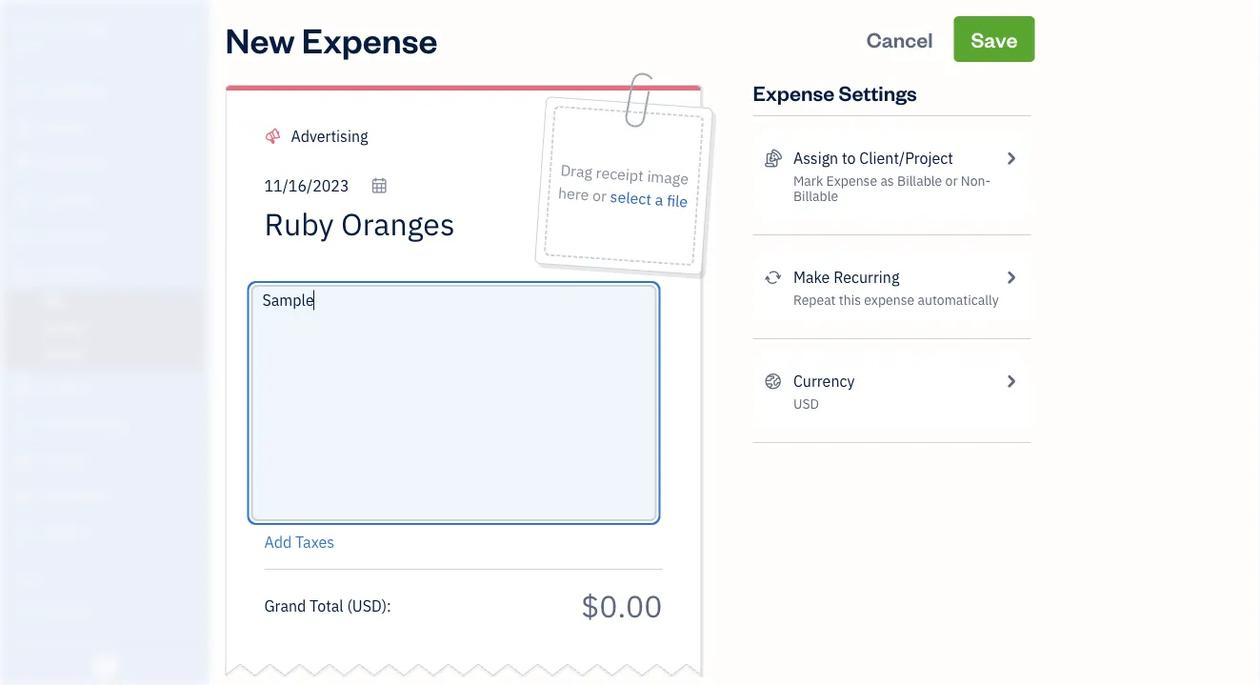 Task type: locate. For each thing, give the bounding box(es) containing it.
0 vertical spatial expense
[[302, 16, 438, 61]]

or right here
[[592, 185, 607, 206]]

or
[[946, 172, 958, 190], [592, 185, 607, 206]]

refresh image
[[765, 266, 782, 289]]

expense
[[302, 16, 438, 61], [753, 79, 835, 106], [827, 172, 878, 190]]

repeat
[[794, 291, 836, 309]]

add taxes
[[264, 532, 335, 552]]

grand total ( usd ):
[[264, 595, 391, 615]]

select a file
[[610, 186, 689, 212]]

chevronright image for make recurring
[[1002, 266, 1020, 289]]

usd right total
[[352, 595, 382, 615]]

repeat this expense automatically
[[794, 291, 999, 309]]

chevronright image for currency
[[1002, 370, 1020, 393]]

expense inside mark expense as billable or non- billable
[[827, 172, 878, 190]]

automatically
[[918, 291, 999, 309]]

mark
[[794, 172, 823, 190]]

money image
[[12, 452, 35, 471]]

expensesrebilling image
[[765, 147, 782, 170]]

billable down assign
[[794, 187, 839, 205]]

1 horizontal spatial usd
[[794, 395, 819, 413]]

here
[[558, 183, 590, 205]]

project image
[[12, 379, 35, 398]]

this
[[839, 291, 861, 309]]

taxes
[[295, 532, 335, 552]]

currency
[[794, 371, 855, 391]]

cancel button
[[850, 16, 950, 62]]

a
[[654, 189, 664, 210]]

billable down 'client/project'
[[897, 172, 943, 190]]

add taxes button
[[264, 531, 335, 554]]

chevronright image
[[1002, 266, 1020, 289], [1002, 370, 1020, 393]]

estimate image
[[12, 155, 35, 174]]

or inside the drag receipt image here or
[[592, 185, 607, 206]]

0 vertical spatial chevronright image
[[1002, 266, 1020, 289]]

or left the non-
[[946, 172, 958, 190]]

freshbooks image
[[90, 655, 120, 677]]

assign
[[794, 148, 839, 168]]

or for mark expense as billable or non- billable
[[946, 172, 958, 190]]

1 vertical spatial usd
[[352, 595, 382, 615]]

Date in MM/DD/YYYY format text field
[[264, 176, 388, 196]]

billable
[[897, 172, 943, 190], [794, 187, 839, 205]]

expense image
[[12, 264, 35, 283]]

usd
[[794, 395, 819, 413], [352, 595, 382, 615]]

expense
[[864, 291, 915, 309]]

chevronright image
[[1002, 147, 1020, 170]]

dashboard image
[[12, 83, 35, 102]]

Category text field
[[291, 125, 454, 148]]

2 vertical spatial expense
[[827, 172, 878, 190]]

make recurring
[[794, 267, 900, 287]]

(
[[347, 595, 352, 615]]

new expense
[[225, 16, 438, 61]]

0 horizontal spatial or
[[592, 185, 607, 206]]

1 vertical spatial chevronright image
[[1002, 370, 1020, 393]]

select a file button
[[610, 185, 689, 213]]

1 horizontal spatial or
[[946, 172, 958, 190]]

payment image
[[12, 228, 35, 247]]

2 chevronright image from the top
[[1002, 370, 1020, 393]]

main element
[[0, 0, 257, 685]]

1 vertical spatial expense
[[753, 79, 835, 106]]

select
[[610, 186, 652, 209]]

usd down currency
[[794, 395, 819, 413]]

1 chevronright image from the top
[[1002, 266, 1020, 289]]

to
[[842, 148, 856, 168]]

timer image
[[12, 415, 35, 434]]

save button
[[954, 16, 1035, 62]]

currencyandlanguage image
[[765, 370, 782, 393]]

report image
[[12, 524, 35, 543]]

team members image
[[14, 603, 204, 618]]

or inside mark expense as billable or non- billable
[[946, 172, 958, 190]]

expense for mark expense as billable or non- billable
[[827, 172, 878, 190]]



Task type: describe. For each thing, give the bounding box(es) containing it.
ruby
[[15, 17, 51, 37]]

add
[[264, 532, 292, 552]]

1 horizontal spatial billable
[[897, 172, 943, 190]]

assign to client/project
[[794, 148, 954, 168]]

or for drag receipt image here or
[[592, 185, 607, 206]]

client/project
[[860, 148, 954, 168]]

0 vertical spatial usd
[[794, 395, 819, 413]]

drag receipt image here or
[[558, 160, 689, 206]]

settings
[[839, 79, 917, 106]]

Merchant text field
[[264, 205, 525, 243]]

oranges
[[54, 17, 112, 37]]

recurring
[[834, 267, 900, 287]]

file
[[666, 190, 689, 212]]

receipt
[[595, 162, 644, 186]]

as
[[881, 172, 894, 190]]

Description text field
[[255, 289, 653, 517]]

new
[[225, 16, 295, 61]]

apps image
[[14, 573, 204, 588]]

make
[[794, 267, 830, 287]]

expense settings
[[753, 79, 917, 106]]

Amount (USD) text field
[[581, 585, 663, 625]]

save
[[971, 25, 1018, 52]]

chart image
[[12, 488, 35, 507]]

mark expense as billable or non- billable
[[794, 172, 991, 205]]

non-
[[961, 172, 991, 190]]

invoice image
[[12, 192, 35, 211]]

0 horizontal spatial billable
[[794, 187, 839, 205]]

total
[[310, 595, 344, 615]]

drag
[[560, 160, 593, 182]]

):
[[382, 595, 391, 615]]

grand
[[264, 595, 306, 615]]

items and services image
[[14, 634, 204, 649]]

0 horizontal spatial usd
[[352, 595, 382, 615]]

cancel
[[867, 25, 933, 52]]

ruby oranges owner
[[15, 17, 112, 53]]

expense for new expense
[[302, 16, 438, 61]]

owner
[[15, 38, 50, 53]]

image
[[647, 166, 689, 189]]

client image
[[12, 119, 35, 138]]



Task type: vqa. For each thing, say whether or not it's contained in the screenshot.
settings icon
no



